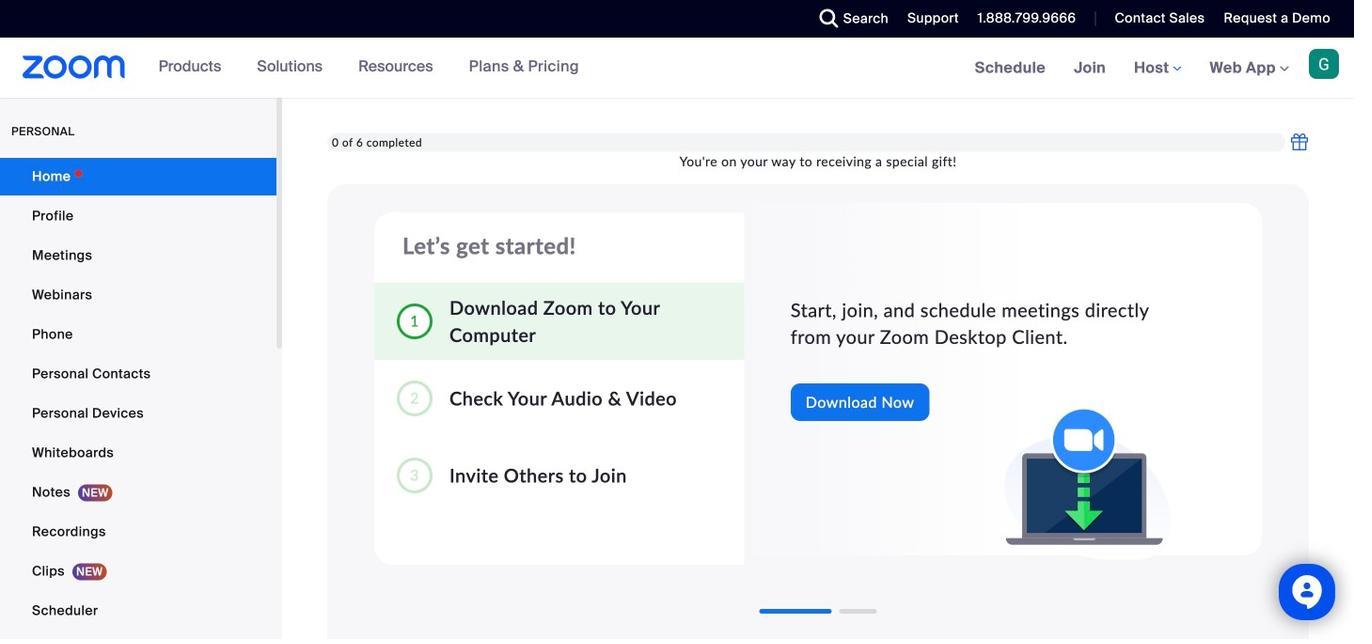 Task type: vqa. For each thing, say whether or not it's contained in the screenshot.
banner
yes



Task type: describe. For each thing, give the bounding box(es) containing it.
zoom logo image
[[23, 56, 126, 79]]



Task type: locate. For each thing, give the bounding box(es) containing it.
profile picture image
[[1310, 49, 1340, 79]]

personal menu menu
[[0, 158, 277, 640]]

meetings navigation
[[961, 38, 1355, 99]]

product information navigation
[[145, 38, 594, 98]]

banner
[[0, 38, 1355, 99]]



